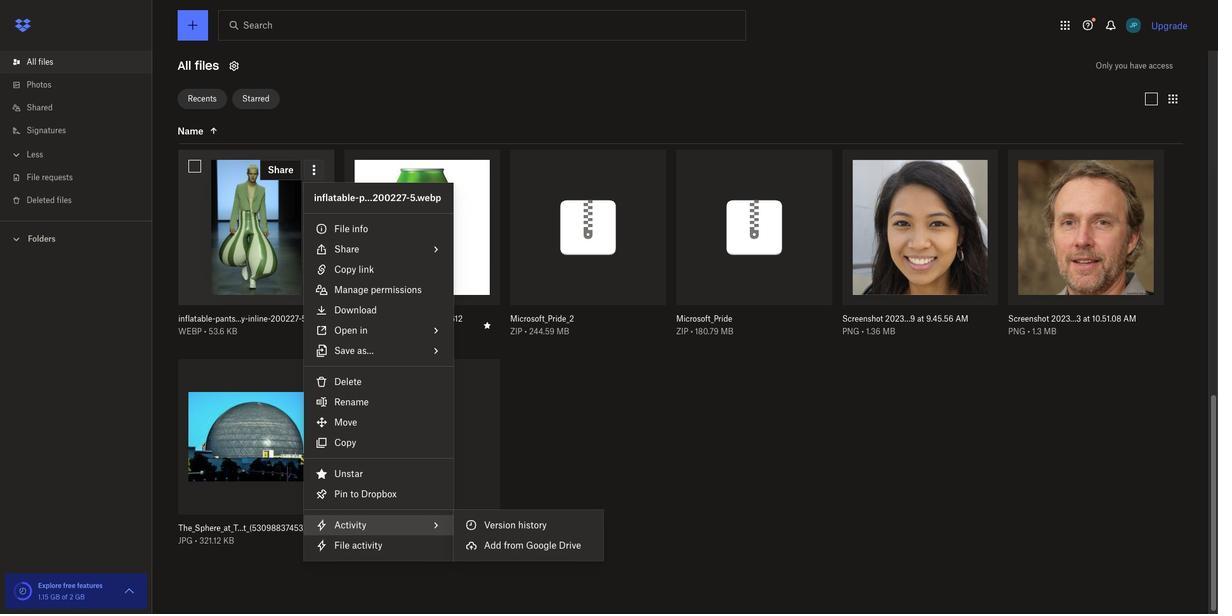 Task type: describe. For each thing, give the bounding box(es) containing it.
• inside the 'screenshot 2023…3 at 10.51.08 am png • 1.3 mb'
[[1028, 327, 1030, 336]]

• inside the_sphere_at_t…t_(53098837453) jpg • 321.12 kb
[[195, 536, 197, 546]]

file for file requests
[[27, 173, 40, 182]]

screenshot for 1.36
[[843, 314, 883, 324]]

the_sphere_at_t…t_(53098837453) button
[[178, 524, 306, 534]]

244.59
[[529, 327, 555, 336]]

explore
[[38, 582, 62, 590]]

260.44
[[199, 118, 225, 127]]

kb inside the_sphere_at_t…t_(53098837453) jpg • 321.12 kb
[[223, 536, 234, 546]]

deleted
[[27, 195, 55, 205]]

am for screenshot 2023…9 at 9.45.56 am
[[956, 314, 969, 324]]

png for png • 1.36 mb
[[843, 327, 860, 336]]

file info menu item
[[304, 219, 454, 239]]

move
[[334, 417, 357, 428]]

at for 2023…3
[[1083, 314, 1090, 324]]

version history
[[484, 520, 547, 531]]

1 horizontal spatial all
[[178, 58, 191, 73]]

file, microsoft_pride.zip row
[[671, 149, 832, 346]]

dropbox image
[[10, 13, 36, 38]]

pin
[[334, 489, 348, 499]]

pin to dropbox
[[334, 489, 397, 499]]

screenshot 2023…9 at 9.45.56 am png • 1.36 mb
[[843, 314, 969, 336]]

1 gb from the left
[[50, 593, 60, 601]]

shared link
[[10, 96, 152, 119]]

5.webp
[[410, 192, 441, 203]]

history
[[518, 520, 547, 531]]

200227-
[[271, 314, 302, 324]]

photos link
[[10, 74, 152, 96]]

• inside istockphoto-610015062-612x612 jpg • 18.64 kb
[[361, 327, 363, 336]]

version
[[484, 520, 516, 531]]

in
[[360, 325, 368, 336]]

screenshot 2023…9 at 9.45.56 am button
[[843, 314, 970, 324]]

am for screenshot 2023…3 at 10.51.08 am
[[1124, 314, 1137, 324]]

permissions
[[371, 284, 422, 295]]

mb inside the windows-color-waves zip • 58.13 mb
[[384, 536, 397, 546]]

9.45.56
[[926, 314, 954, 324]]

file for file info
[[334, 223, 350, 234]]

mb inside the 'screenshot 2023…3 at 10.51.08 am png • 1.3 mb'
[[1044, 327, 1057, 336]]

files for all files "link"
[[38, 57, 53, 67]]

screenshot 2023…3 at 10.51.08 am button
[[1009, 314, 1137, 324]]

color-
[[380, 524, 400, 533]]

delete
[[334, 376, 362, 387]]

jpg inside istockphoto-610015062-612x612 jpg • 18.64 kb
[[344, 327, 359, 336]]

requests
[[42, 173, 73, 182]]

download menu item
[[304, 300, 454, 320]]

recents button
[[178, 89, 227, 109]]

istockphoto-610015062-612x612 jpg • 18.64 kb
[[344, 314, 463, 336]]

webp
[[178, 327, 202, 336]]

at for 2023…9
[[917, 314, 924, 324]]

all files inside "link"
[[27, 57, 53, 67]]

signatures link
[[10, 119, 152, 142]]

move menu item
[[304, 412, 454, 433]]

file, screenshot 2023-10-19 at 9.45.56 am.png row
[[837, 149, 998, 346]]

windows-color-waves button
[[344, 524, 472, 534]]

jpg for 4570_university_…pierre_galant_1.0 jpg • 260.44 kb
[[178, 118, 193, 127]]

inflatable- for pants…y-
[[178, 314, 215, 324]]

the_sphere_at_t…t_(53098837453)
[[178, 524, 306, 533]]

unstar
[[334, 468, 363, 479]]

the_sphere_at_t…t_(53098837453) jpg • 321.12 kb
[[178, 524, 306, 546]]

windows-color-waves zip • 58.13 mb
[[344, 524, 423, 546]]

as…
[[357, 345, 374, 356]]

10.51.08
[[1092, 314, 1122, 324]]

quota usage element
[[13, 581, 33, 602]]

inflatable-pants…y-inline-200227-5 button
[[178, 314, 306, 324]]

321.12
[[199, 536, 221, 546]]

upgrade link
[[1152, 20, 1188, 31]]

name
[[178, 125, 204, 136]]

file, the_sphere_at_the_venetian_resort_(53098837453).jpg row
[[173, 359, 334, 555]]

2023…9
[[885, 314, 915, 324]]

inflatable-p…200227-5.webp
[[314, 192, 441, 203]]

save as… menu item
[[304, 341, 454, 361]]

copy link
[[334, 264, 374, 275]]

access
[[1149, 61, 1173, 70]]

starred button
[[232, 89, 280, 109]]

upgrade
[[1152, 20, 1188, 31]]

deleted files
[[27, 195, 72, 205]]

file requests
[[27, 173, 73, 182]]

share menu item
[[304, 239, 454, 260]]

activity
[[334, 520, 366, 531]]

starred
[[242, 94, 270, 104]]

2 horizontal spatial files
[[195, 58, 219, 73]]

copy for copy
[[334, 437, 356, 448]]

manage
[[334, 284, 368, 295]]

copy menu item
[[304, 433, 454, 453]]

inflatable-pants…y-inline-200227-5 webp • 53.6 kb
[[178, 314, 306, 336]]

name button
[[178, 123, 284, 139]]

p…200227-
[[359, 192, 410, 203]]

microsoft_pride_2 zip • 244.59 mb
[[510, 314, 574, 336]]

link
[[359, 264, 374, 275]]

2
[[69, 593, 73, 601]]

mb inside microsoft_pride_2 zip • 244.59 mb
[[557, 327, 569, 336]]

kb inside inflatable-pants…y-inline-200227-5 webp • 53.6 kb
[[227, 327, 238, 336]]

only
[[1096, 61, 1113, 70]]

activity menu item
[[304, 515, 454, 536]]

png for png • 1.3 mb
[[1009, 327, 1026, 336]]

• inside 4570_university_…pierre_galant_1.0 jpg • 260.44 kb
[[195, 118, 197, 127]]

delete menu item
[[304, 372, 454, 392]]

inflatable- for p…200227-
[[314, 192, 359, 203]]

microsoft_pride_2
[[510, 314, 574, 324]]

rename menu item
[[304, 392, 454, 412]]

manage permissions
[[334, 284, 422, 295]]

• inside screenshot 2023…9 at 9.45.56 am png • 1.36 mb
[[862, 327, 864, 336]]

microsoft_pride button
[[676, 314, 804, 324]]

file requests link
[[10, 166, 152, 189]]

google
[[526, 540, 557, 551]]

istockphoto-
[[344, 314, 390, 324]]

file, windows-color-waves.zip row
[[339, 359, 500, 555]]

4570_university_…pierre_galant_1.0 jpg • 260.44 kb
[[178, 105, 305, 127]]



Task type: locate. For each thing, give the bounding box(es) containing it.
add
[[484, 540, 502, 551]]

jpg left the in
[[344, 327, 359, 336]]

0 horizontal spatial png
[[843, 327, 860, 336]]

files up photos
[[38, 57, 53, 67]]

at left 9.45.56
[[917, 314, 924, 324]]

0 horizontal spatial gb
[[50, 593, 60, 601]]

microsoft_pride_2 button
[[510, 314, 638, 324]]

screenshot up 1.36
[[843, 314, 883, 324]]

2 screenshot from the left
[[1009, 314, 1049, 324]]

1 vertical spatial copy
[[334, 437, 356, 448]]

kb down 4570_university_…pierre_galant_1.0
[[227, 118, 238, 127]]

all files up recents
[[178, 58, 219, 73]]

0 horizontal spatial at
[[917, 314, 924, 324]]

manage permissions menu item
[[304, 280, 454, 300]]

windows-
[[344, 524, 380, 533]]

file activity menu item
[[304, 536, 454, 556]]

screenshot for 1.3
[[1009, 314, 1049, 324]]

1 screenshot from the left
[[843, 314, 883, 324]]

gb
[[50, 593, 60, 601], [75, 593, 85, 601]]

am right 10.51.08
[[1124, 314, 1137, 324]]

open
[[334, 325, 358, 336]]

png left 1.36
[[843, 327, 860, 336]]

of
[[62, 593, 68, 601]]

zip inside microsoft_pride zip • 180.79 mb
[[676, 327, 689, 336]]

jpg for the_sphere_at_t…t_(53098837453) jpg • 321.12 kb
[[178, 536, 193, 546]]

0 vertical spatial file
[[27, 173, 40, 182]]

png inside screenshot 2023…9 at 9.45.56 am png • 1.36 mb
[[843, 327, 860, 336]]

features
[[77, 582, 103, 590]]

• left 244.59
[[525, 327, 527, 336]]

file left info
[[334, 223, 350, 234]]

1 vertical spatial file
[[334, 223, 350, 234]]

0 vertical spatial inflatable-
[[314, 192, 359, 203]]

mb inside screenshot 2023…9 at 9.45.56 am png • 1.36 mb
[[883, 327, 896, 336]]

2 vertical spatial jpg
[[178, 536, 193, 546]]

kb inside 4570_university_…pierre_galant_1.0 jpg • 260.44 kb
[[227, 118, 238, 127]]

list containing all files
[[0, 43, 152, 221]]

0 horizontal spatial zip
[[344, 536, 357, 546]]

am inside the 'screenshot 2023…3 at 10.51.08 am png • 1.3 mb'
[[1124, 314, 1137, 324]]

file, microsoft_pride_2.zip row
[[505, 149, 666, 346]]

mb down microsoft_pride_2 button
[[557, 327, 569, 336]]

files right deleted on the left top of the page
[[57, 195, 72, 205]]

4570_university_…pierre_galant_1.0 button
[[178, 105, 306, 115]]

am
[[956, 314, 969, 324], [1124, 314, 1137, 324]]

pin to dropbox menu item
[[304, 484, 454, 505]]

file, inflatable-pants-today-inline-200227-5.webp row
[[173, 149, 334, 346]]

jpg left 260.44 at the left of the page
[[178, 118, 193, 127]]

microsoft_pride
[[676, 314, 733, 324]]

• inside inflatable-pants…y-inline-200227-5 webp • 53.6 kb
[[204, 327, 207, 336]]

png left 1.3
[[1009, 327, 1026, 336]]

1 horizontal spatial all files
[[178, 58, 219, 73]]

1 vertical spatial jpg
[[344, 327, 359, 336]]

menu containing version history
[[454, 510, 603, 561]]

zip
[[510, 327, 523, 336], [676, 327, 689, 336], [344, 536, 357, 546]]

info
[[352, 223, 368, 234]]

• left 260.44 at the left of the page
[[195, 118, 197, 127]]

gb right 2
[[75, 593, 85, 601]]

• left 53.6
[[204, 327, 207, 336]]

jpg inside the_sphere_at_t…t_(53098837453) jpg • 321.12 kb
[[178, 536, 193, 546]]

version history menu item
[[454, 515, 603, 536]]

612x612
[[433, 314, 463, 324]]

rename
[[334, 397, 369, 407]]

file inside list
[[27, 173, 40, 182]]

all
[[27, 57, 36, 67], [178, 58, 191, 73]]

deleted files link
[[10, 189, 152, 212]]

0 vertical spatial jpg
[[178, 118, 193, 127]]

file for file activity
[[334, 540, 350, 551]]

0 vertical spatial copy
[[334, 264, 356, 275]]

mb down color-
[[384, 536, 397, 546]]

menu
[[304, 183, 454, 561], [454, 510, 603, 561]]

less image
[[10, 148, 23, 161]]

file info
[[334, 223, 368, 234]]

at
[[917, 314, 924, 324], [1083, 314, 1090, 324]]

2 vertical spatial file
[[334, 540, 350, 551]]

zip left 244.59
[[510, 327, 523, 336]]

shared
[[27, 103, 53, 112]]

1 horizontal spatial png
[[1009, 327, 1026, 336]]

kb down "pants…y-"
[[227, 327, 238, 336]]

1 horizontal spatial files
[[57, 195, 72, 205]]

signatures
[[27, 126, 66, 135]]

1 png from the left
[[843, 327, 860, 336]]

inflatable- up file info
[[314, 192, 359, 203]]

1 at from the left
[[917, 314, 924, 324]]

waves
[[400, 524, 423, 533]]

all up recents
[[178, 58, 191, 73]]

kb down the_sphere_at_t…t_(53098837453) button
[[223, 536, 234, 546]]

unstar menu item
[[304, 464, 454, 484]]

1 horizontal spatial zip
[[510, 327, 523, 336]]

less
[[27, 150, 43, 159]]

0 horizontal spatial am
[[956, 314, 969, 324]]

mb inside microsoft_pride zip • 180.79 mb
[[721, 327, 734, 336]]

microsoft_pride zip • 180.79 mb
[[676, 314, 734, 336]]

kb
[[227, 118, 238, 127], [227, 327, 238, 336], [387, 327, 398, 336], [223, 536, 234, 546]]

to
[[350, 489, 359, 499]]

jpg inside 4570_university_…pierre_galant_1.0 jpg • 260.44 kb
[[178, 118, 193, 127]]

• inside microsoft_pride zip • 180.79 mb
[[691, 327, 693, 336]]

open in menu item
[[304, 320, 454, 341]]

photos
[[27, 80, 51, 89]]

5
[[302, 314, 306, 324]]

2 copy from the top
[[334, 437, 356, 448]]

inflatable- inside inflatable-pants…y-inline-200227-5 webp • 53.6 kb
[[178, 314, 215, 324]]

png inside the 'screenshot 2023…3 at 10.51.08 am png • 1.3 mb'
[[1009, 327, 1026, 336]]

recents
[[188, 94, 217, 104]]

• left 1.3
[[1028, 327, 1030, 336]]

save as…
[[334, 345, 374, 356]]

folders button
[[0, 229, 152, 248]]

menu containing inflatable-p…200227-5.webp
[[304, 183, 454, 561]]

4570_university_…pierre_galant_1.0
[[178, 105, 305, 114]]

copy down move
[[334, 437, 356, 448]]

2 gb from the left
[[75, 593, 85, 601]]

1 am from the left
[[956, 314, 969, 324]]

free
[[63, 582, 76, 590]]

1 horizontal spatial am
[[1124, 314, 1137, 324]]

mb down microsoft_pride button
[[721, 327, 734, 336]]

2 png from the left
[[1009, 327, 1026, 336]]

2 at from the left
[[1083, 314, 1090, 324]]

•
[[195, 118, 197, 127], [204, 327, 207, 336], [361, 327, 363, 336], [525, 327, 527, 336], [691, 327, 693, 336], [862, 327, 864, 336], [1028, 327, 1030, 336], [195, 536, 197, 546], [359, 536, 361, 546]]

istockphoto-610015062-612x612 button
[[344, 314, 472, 324]]

0 horizontal spatial all
[[27, 57, 36, 67]]

• inside microsoft_pride_2 zip • 244.59 mb
[[525, 327, 527, 336]]

screenshot inside the 'screenshot 2023…3 at 10.51.08 am png • 1.3 mb'
[[1009, 314, 1049, 324]]

jpg
[[178, 118, 193, 127], [344, 327, 359, 336], [178, 536, 193, 546]]

have
[[1130, 61, 1147, 70]]

all files list item
[[0, 51, 152, 74]]

file, screenshot 2023-11-13 at 10.51.08 am.png row
[[1004, 149, 1164, 346]]

zip inside microsoft_pride_2 zip • 244.59 mb
[[510, 327, 523, 336]]

explore free features 1.15 gb of 2 gb
[[38, 582, 103, 601]]

2 horizontal spatial zip
[[676, 327, 689, 336]]

list
[[0, 43, 152, 221]]

zip for zip • 180.79 mb
[[676, 327, 689, 336]]

2023…3
[[1052, 314, 1081, 324]]

1 copy from the top
[[334, 264, 356, 275]]

jpg left 321.12
[[178, 536, 193, 546]]

18.64
[[365, 327, 385, 336]]

you
[[1115, 61, 1128, 70]]

1 horizontal spatial inflatable-
[[314, 192, 359, 203]]

all inside "link"
[[27, 57, 36, 67]]

dropbox
[[361, 489, 397, 499]]

screenshot 2023…3 at 10.51.08 am png • 1.3 mb
[[1009, 314, 1137, 336]]

files
[[38, 57, 53, 67], [195, 58, 219, 73], [57, 195, 72, 205]]

• left 321.12
[[195, 536, 197, 546]]

all up photos
[[27, 57, 36, 67]]

save
[[334, 345, 355, 356]]

gb left of
[[50, 593, 60, 601]]

at inside screenshot 2023…9 at 9.45.56 am png • 1.36 mb
[[917, 314, 924, 324]]

am inside screenshot 2023…9 at 9.45.56 am png • 1.36 mb
[[956, 314, 969, 324]]

copy down 'share'
[[334, 264, 356, 275]]

1 horizontal spatial gb
[[75, 593, 85, 601]]

53.6
[[209, 327, 224, 336]]

activity
[[352, 540, 383, 551]]

kb inside istockphoto-610015062-612x612 jpg • 18.64 kb
[[387, 327, 398, 336]]

58.13
[[363, 536, 382, 546]]

0 horizontal spatial files
[[38, 57, 53, 67]]

• inside the windows-color-waves zip • 58.13 mb
[[359, 536, 361, 546]]

• left 1.36
[[862, 327, 864, 336]]

kb right 18.64
[[387, 327, 398, 336]]

from
[[504, 540, 524, 551]]

0 horizontal spatial all files
[[27, 57, 53, 67]]

inflatable- inside menu
[[314, 192, 359, 203]]

zip down activity
[[344, 536, 357, 546]]

file down activity
[[334, 540, 350, 551]]

180.79
[[695, 327, 719, 336]]

mb right 1.3
[[1044, 327, 1057, 336]]

file, istockphoto-610015062-612x612.jpg row
[[339, 149, 500, 346]]

screenshot up 1.3
[[1009, 314, 1049, 324]]

file activity
[[334, 540, 383, 551]]

mb right 1.36
[[883, 327, 896, 336]]

zip inside the windows-color-waves zip • 58.13 mb
[[344, 536, 357, 546]]

add from google drive menu item
[[454, 536, 603, 556]]

inflatable- up webp
[[178, 314, 215, 324]]

pants…y-
[[215, 314, 248, 324]]

1.3
[[1032, 327, 1042, 336]]

only you have access
[[1096, 61, 1173, 70]]

• left 18.64
[[361, 327, 363, 336]]

0 horizontal spatial screenshot
[[843, 314, 883, 324]]

open in
[[334, 325, 368, 336]]

1 vertical spatial inflatable-
[[178, 314, 215, 324]]

1 horizontal spatial screenshot
[[1009, 314, 1049, 324]]

files for deleted files "link"
[[57, 195, 72, 205]]

screenshot inside screenshot 2023…9 at 9.45.56 am png • 1.36 mb
[[843, 314, 883, 324]]

at left 10.51.08
[[1083, 314, 1090, 324]]

2 am from the left
[[1124, 314, 1137, 324]]

1.36
[[866, 327, 881, 336]]

• left the 58.13
[[359, 536, 361, 546]]

drive
[[559, 540, 581, 551]]

png
[[843, 327, 860, 336], [1009, 327, 1026, 336]]

download
[[334, 305, 377, 315]]

all files up photos
[[27, 57, 53, 67]]

1 horizontal spatial at
[[1083, 314, 1090, 324]]

mb
[[557, 327, 569, 336], [721, 327, 734, 336], [883, 327, 896, 336], [1044, 327, 1057, 336], [384, 536, 397, 546]]

copy for copy link
[[334, 264, 356, 275]]

file down less
[[27, 173, 40, 182]]

inflatable-
[[314, 192, 359, 203], [178, 314, 215, 324]]

zip for zip • 244.59 mb
[[510, 327, 523, 336]]

am right 9.45.56
[[956, 314, 969, 324]]

zip left 180.79
[[676, 327, 689, 336]]

folders
[[28, 234, 56, 244]]

copy link menu item
[[304, 260, 454, 280]]

files up recents
[[195, 58, 219, 73]]

inline-
[[248, 314, 271, 324]]

add from google drive
[[484, 540, 581, 551]]

• left 180.79
[[691, 327, 693, 336]]

1.15
[[38, 593, 49, 601]]

files inside list item
[[38, 57, 53, 67]]

share
[[334, 244, 359, 254]]

at inside the 'screenshot 2023…3 at 10.51.08 am png • 1.3 mb'
[[1083, 314, 1090, 324]]

0 horizontal spatial inflatable-
[[178, 314, 215, 324]]



Task type: vqa. For each thing, say whether or not it's contained in the screenshot.
try
no



